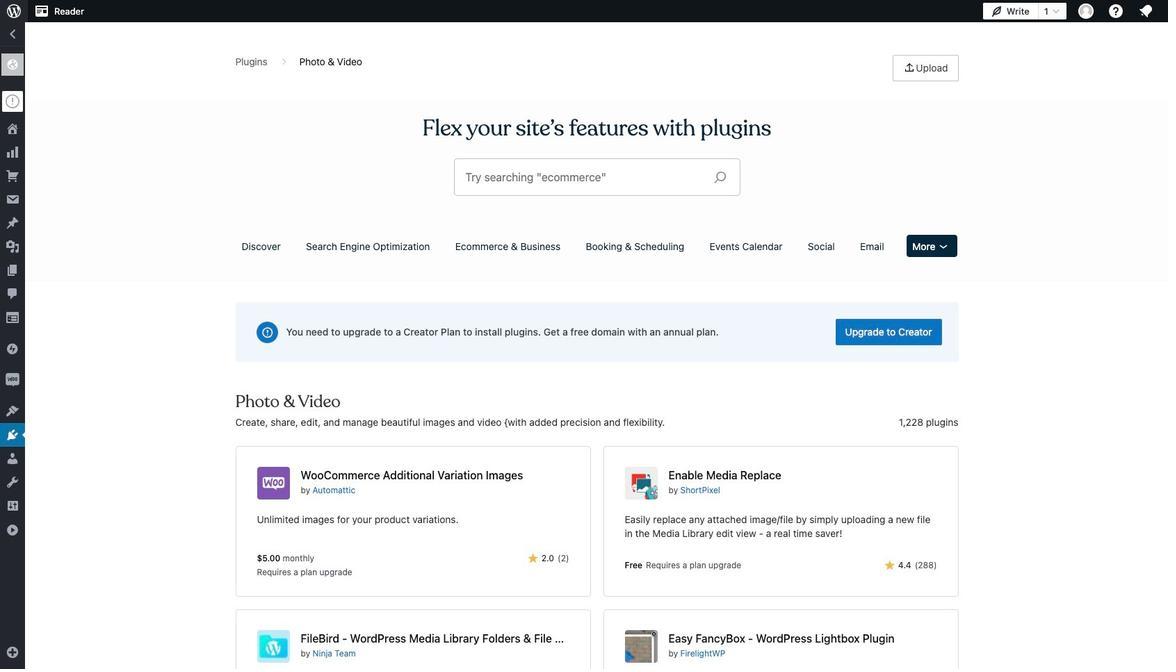 Task type: describe. For each thing, give the bounding box(es) containing it.
my profile image
[[1079, 3, 1094, 19]]

manage your sites image
[[6, 3, 22, 19]]

open search image
[[703, 168, 738, 187]]

2 img image from the top
[[6, 374, 19, 388]]

help image
[[1108, 3, 1125, 19]]

Search search field
[[466, 159, 703, 195]]



Task type: vqa. For each thing, say whether or not it's contained in the screenshot.
Page
no



Task type: locate. For each thing, give the bounding box(es) containing it.
main content
[[231, 55, 964, 670]]

None search field
[[455, 159, 740, 195]]

img image
[[6, 342, 19, 356], [6, 374, 19, 388]]

1 vertical spatial img image
[[6, 374, 19, 388]]

plugin icon image
[[257, 468, 290, 500], [625, 468, 658, 500], [257, 631, 290, 664], [625, 631, 658, 664]]

manage your notifications image
[[1138, 3, 1155, 19]]

0 vertical spatial img image
[[6, 342, 19, 356]]

1 img image from the top
[[6, 342, 19, 356]]



